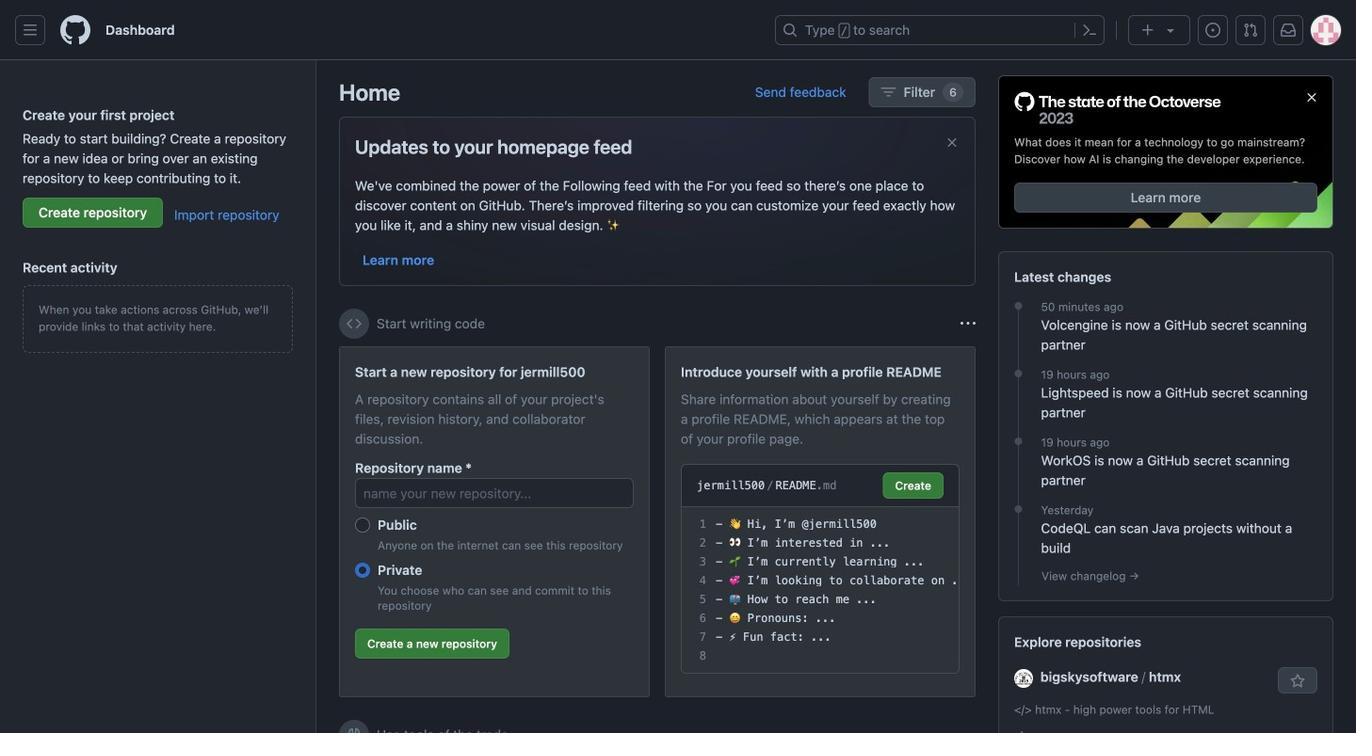 Task type: vqa. For each thing, say whether or not it's contained in the screenshot.
second the dogecoin link from left
no



Task type: locate. For each thing, give the bounding box(es) containing it.
None submit
[[883, 473, 944, 499]]

2 dot fill image from the top
[[1011, 502, 1026, 517]]

none submit inside introduce yourself with a profile readme element
[[883, 473, 944, 499]]

dot fill image
[[1011, 434, 1026, 449], [1011, 502, 1026, 517]]

github logo image
[[1015, 91, 1222, 126]]

explore element
[[999, 75, 1334, 734]]

start a new repository element
[[339, 347, 650, 698]]

git pull request image
[[1243, 23, 1259, 38]]

name your new repository... text field
[[355, 479, 634, 509]]

filter image
[[881, 85, 896, 100]]

None radio
[[355, 518, 370, 533], [355, 563, 370, 578], [355, 518, 370, 533], [355, 563, 370, 578]]

explore repositories navigation
[[999, 617, 1334, 734]]

1 vertical spatial dot fill image
[[1011, 367, 1026, 382]]

why am i seeing this? image
[[961, 317, 976, 332]]

@bigskysoftware profile image
[[1015, 670, 1033, 689]]

homepage image
[[60, 15, 90, 45]]

1 vertical spatial dot fill image
[[1011, 502, 1026, 517]]

0 vertical spatial dot fill image
[[1011, 299, 1026, 314]]

dot fill image
[[1011, 299, 1026, 314], [1011, 367, 1026, 382]]

0 vertical spatial dot fill image
[[1011, 434, 1026, 449]]

1 dot fill image from the top
[[1011, 299, 1026, 314]]



Task type: describe. For each thing, give the bounding box(es) containing it.
tools image
[[347, 728, 362, 734]]

notifications image
[[1281, 23, 1296, 38]]

code image
[[347, 317, 362, 332]]

triangle down image
[[1163, 23, 1178, 38]]

x image
[[945, 135, 960, 150]]

introduce yourself with a profile readme element
[[665, 347, 976, 698]]

plus image
[[1141, 23, 1156, 38]]

issue opened image
[[1206, 23, 1221, 38]]

1 dot fill image from the top
[[1011, 434, 1026, 449]]

2 dot fill image from the top
[[1011, 367, 1026, 382]]

star this repository image
[[1291, 675, 1306, 690]]

command palette image
[[1082, 23, 1097, 38]]

close image
[[1305, 90, 1320, 105]]



